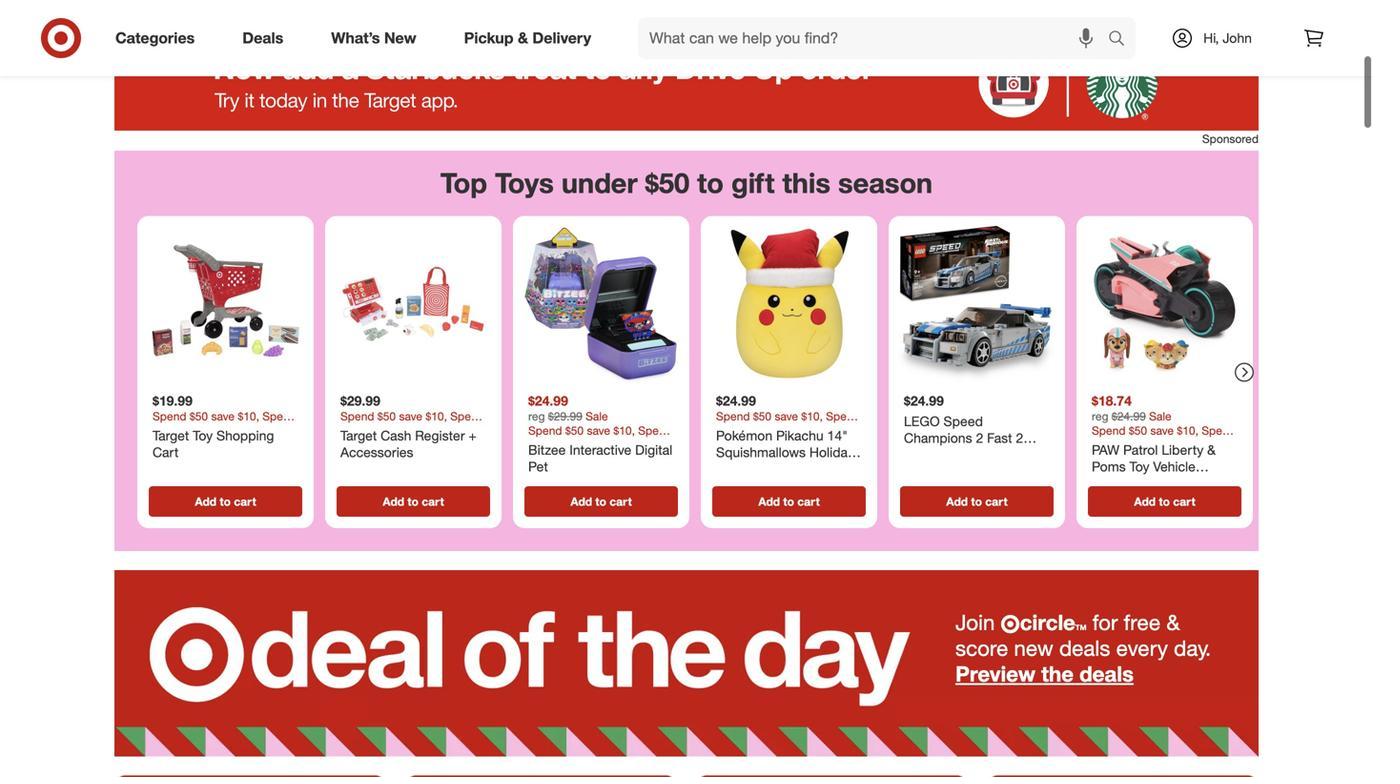 Task type: describe. For each thing, give the bounding box(es) containing it.
add for bitzee interactive digital pet
[[571, 494, 593, 509]]

$19.99
[[153, 392, 193, 409]]

what's new
[[331, 29, 417, 47]]

john
[[1223, 30, 1253, 46]]

target deal of the day image
[[114, 570, 1259, 757]]

circle
[[1021, 609, 1076, 636]]

pokémon pikachu 14" squishmallows holiday plush image
[[709, 224, 870, 385]]

score
[[956, 635, 1009, 661]]

cart for paw patrol liberty & poms toy vehicle playset
[[1174, 494, 1196, 509]]

deals
[[243, 29, 284, 47]]

cash
[[381, 427, 412, 444]]

deals down tm
[[1060, 635, 1111, 661]]

add to cart button for paw patrol liberty & poms toy vehicle playset
[[1089, 486, 1242, 517]]

cart for target toy shopping cart
[[234, 494, 256, 509]]

new
[[1015, 635, 1054, 661]]

$29.99 inside $24.99 reg $29.99 sale
[[548, 409, 583, 423]]

carousel region
[[114, 151, 1259, 570]]

5 add to cart button from the left
[[901, 486, 1054, 517]]

pokémon pikachu 14" squishmallows holiday plush
[[716, 427, 855, 477]]

bitzee interactive digital pet image
[[521, 224, 682, 385]]

poms
[[1092, 458, 1126, 475]]

reg for $18.74
[[1092, 409, 1109, 423]]

5 cart from the left
[[986, 494, 1008, 509]]

5 add to cart from the left
[[947, 494, 1008, 509]]

add to cart button for pokémon pikachu 14" squishmallows holiday plush
[[713, 486, 866, 517]]

shopping
[[217, 427, 274, 444]]

$18.74 reg $24.99 sale
[[1092, 392, 1172, 423]]

free
[[1124, 609, 1161, 636]]

$24.99 reg $29.99 sale
[[529, 392, 608, 423]]

what's new link
[[315, 17, 440, 59]]

& inside for free & score new deals every day. preview the deals
[[1167, 609, 1180, 636]]

5 add from the left
[[947, 494, 968, 509]]

◎
[[1001, 614, 1021, 634]]

$24.99 link
[[897, 224, 1058, 483]]

target for target toy shopping cart
[[153, 427, 189, 444]]

advertisement region
[[114, 35, 1259, 131]]

pickup
[[464, 29, 514, 47]]

top
[[441, 166, 488, 200]]

paw
[[1092, 442, 1120, 458]]

this
[[783, 166, 831, 200]]

add to cart for bitzee interactive digital pet
[[571, 494, 632, 509]]

add to cart button for bitzee interactive digital pet
[[525, 486, 678, 517]]

add for pokémon pikachu 14" squishmallows holiday plush
[[759, 494, 780, 509]]

pickup & delivery
[[464, 29, 592, 47]]

sponsored
[[1203, 132, 1259, 146]]

squishmallows
[[716, 444, 806, 461]]

to for bitzee interactive digital pet
[[596, 494, 607, 509]]

add to cart button for target cash register + accessories
[[337, 486, 490, 517]]

add to cart for target cash register + accessories
[[383, 494, 444, 509]]

season
[[839, 166, 933, 200]]

pickup & delivery link
[[448, 17, 615, 59]]

+
[[469, 427, 477, 444]]

to for target cash register + accessories
[[408, 494, 419, 509]]

add to cart for paw patrol liberty & poms toy vehicle playset
[[1135, 494, 1196, 509]]

hi, john
[[1204, 30, 1253, 46]]

paw patrol liberty & poms toy vehicle playset
[[1092, 442, 1216, 492]]

$24.99 inside the $18.74 reg $24.99 sale
[[1112, 409, 1147, 423]]

what's
[[331, 29, 380, 47]]

What can we help you find? suggestions appear below search field
[[638, 17, 1113, 59]]

cart for bitzee interactive digital pet
[[610, 494, 632, 509]]

tm
[[1076, 623, 1087, 632]]

vehicle
[[1154, 458, 1196, 475]]

target cash register + accessories
[[341, 427, 477, 461]]

categories link
[[99, 17, 219, 59]]

add to cart button for target toy shopping cart
[[149, 486, 302, 517]]

paw patrol liberty & poms toy vehicle playset image
[[1085, 224, 1246, 385]]

to for paw patrol liberty & poms toy vehicle playset
[[1160, 494, 1171, 509]]

top toys under $50 to gift this season
[[441, 166, 933, 200]]

playset
[[1092, 475, 1136, 492]]



Task type: locate. For each thing, give the bounding box(es) containing it.
3 add to cart button from the left
[[525, 486, 678, 517]]

$29.99
[[341, 392, 381, 409], [548, 409, 583, 423]]

0 vertical spatial toy
[[193, 427, 213, 444]]

1 horizontal spatial target
[[341, 427, 377, 444]]

4 add from the left
[[759, 494, 780, 509]]

target cash register + accessories image
[[333, 224, 494, 385]]

add for paw patrol liberty & poms toy vehicle playset
[[1135, 494, 1156, 509]]

for free & score new deals every day. preview the deals
[[956, 609, 1212, 687]]

1 sale from the left
[[586, 409, 608, 423]]

& inside paw patrol liberty & poms toy vehicle playset
[[1208, 442, 1216, 458]]

the
[[1042, 661, 1074, 687]]

to for pokémon pikachu 14" squishmallows holiday plush
[[784, 494, 795, 509]]

deals
[[1060, 635, 1111, 661], [1080, 661, 1134, 687]]

add for target cash register + accessories
[[383, 494, 405, 509]]

4 cart from the left
[[798, 494, 820, 509]]

0 horizontal spatial sale
[[586, 409, 608, 423]]

add to cart
[[195, 494, 256, 509], [383, 494, 444, 509], [571, 494, 632, 509], [759, 494, 820, 509], [947, 494, 1008, 509], [1135, 494, 1196, 509]]

reg
[[529, 409, 545, 423], [1092, 409, 1109, 423]]

& right pickup
[[518, 29, 528, 47]]

$24.99 inside $24.99 reg $29.99 sale
[[529, 392, 568, 409]]

gift
[[732, 166, 775, 200]]

1 horizontal spatial toy
[[1130, 458, 1150, 475]]

categories
[[115, 29, 195, 47]]

search button
[[1100, 17, 1146, 63]]

1 vertical spatial &
[[1208, 442, 1216, 458]]

&
[[518, 29, 528, 47], [1208, 442, 1216, 458], [1167, 609, 1180, 636]]

register
[[415, 427, 465, 444]]

add
[[195, 494, 217, 509], [383, 494, 405, 509], [571, 494, 593, 509], [759, 494, 780, 509], [947, 494, 968, 509], [1135, 494, 1156, 509]]

2 horizontal spatial &
[[1208, 442, 1216, 458]]

join ◎ circle tm
[[956, 609, 1087, 636]]

target inside the "target toy shopping cart"
[[153, 427, 189, 444]]

1 vertical spatial toy
[[1130, 458, 1150, 475]]

plush
[[716, 461, 750, 477]]

$18.74
[[1092, 392, 1132, 409]]

liberty
[[1162, 442, 1204, 458]]

$29.99 up accessories at the bottom left of page
[[341, 392, 381, 409]]

3 add from the left
[[571, 494, 593, 509]]

$50
[[646, 166, 690, 200]]

target left cash
[[341, 427, 377, 444]]

hi,
[[1204, 30, 1220, 46]]

1 add to cart from the left
[[195, 494, 256, 509]]

cart for target cash register + accessories
[[422, 494, 444, 509]]

reg up paw
[[1092, 409, 1109, 423]]

1 cart from the left
[[234, 494, 256, 509]]

1 reg from the left
[[529, 409, 545, 423]]

3 add to cart from the left
[[571, 494, 632, 509]]

sale inside the $18.74 reg $24.99 sale
[[1150, 409, 1172, 423]]

sale for $24.99
[[586, 409, 608, 423]]

& right free
[[1167, 609, 1180, 636]]

to
[[698, 166, 724, 200], [220, 494, 231, 509], [408, 494, 419, 509], [596, 494, 607, 509], [784, 494, 795, 509], [972, 494, 983, 509], [1160, 494, 1171, 509]]

2 add to cart button from the left
[[337, 486, 490, 517]]

deals right the
[[1080, 661, 1134, 687]]

reg up bitzee
[[529, 409, 545, 423]]

lego speed champions 2 fast 2 furious nissan skyline gt-r (r34) 76917 image
[[897, 224, 1058, 385]]

deals link
[[226, 17, 307, 59]]

1 horizontal spatial $29.99
[[548, 409, 583, 423]]

patrol
[[1124, 442, 1159, 458]]

2 reg from the left
[[1092, 409, 1109, 423]]

$24.99
[[529, 392, 568, 409], [716, 392, 756, 409], [904, 392, 944, 409], [1112, 409, 1147, 423]]

reg for $24.99
[[529, 409, 545, 423]]

toys
[[495, 166, 554, 200]]

target inside target cash register + accessories
[[341, 427, 377, 444]]

every
[[1117, 635, 1169, 661]]

1 horizontal spatial sale
[[1150, 409, 1172, 423]]

accessories
[[341, 444, 414, 461]]

new
[[384, 29, 417, 47]]

reg inside $24.99 reg $29.99 sale
[[529, 409, 545, 423]]

cart
[[234, 494, 256, 509], [422, 494, 444, 509], [610, 494, 632, 509], [798, 494, 820, 509], [986, 494, 1008, 509], [1174, 494, 1196, 509]]

14"
[[828, 427, 848, 444]]

1 horizontal spatial reg
[[1092, 409, 1109, 423]]

sale
[[586, 409, 608, 423], [1150, 409, 1172, 423]]

1 add to cart button from the left
[[149, 486, 302, 517]]

under
[[562, 166, 638, 200]]

search
[[1100, 31, 1146, 49]]

bitzee interactive digital pet
[[529, 442, 673, 475]]

toy inside the "target toy shopping cart"
[[193, 427, 213, 444]]

& right liberty
[[1208, 442, 1216, 458]]

6 cart from the left
[[1174, 494, 1196, 509]]

target toy shopping cart
[[153, 427, 274, 461]]

holiday
[[810, 444, 855, 461]]

toy right cart
[[193, 427, 213, 444]]

delivery
[[533, 29, 592, 47]]

2 add to cart from the left
[[383, 494, 444, 509]]

0 horizontal spatial $29.99
[[341, 392, 381, 409]]

cart
[[153, 444, 179, 461]]

target
[[153, 427, 189, 444], [341, 427, 377, 444]]

target down $19.99 at the left of page
[[153, 427, 189, 444]]

sale for $18.74
[[1150, 409, 1172, 423]]

2 add from the left
[[383, 494, 405, 509]]

add to cart for pokémon pikachu 14" squishmallows holiday plush
[[759, 494, 820, 509]]

2 sale from the left
[[1150, 409, 1172, 423]]

for
[[1093, 609, 1118, 636]]

6 add to cart from the left
[[1135, 494, 1196, 509]]

join
[[956, 609, 995, 636]]

1 target from the left
[[153, 427, 189, 444]]

digital
[[635, 442, 673, 458]]

toy right the poms
[[1130, 458, 1150, 475]]

2 target from the left
[[341, 427, 377, 444]]

target for target cash register + accessories
[[341, 427, 377, 444]]

$29.99 up bitzee
[[548, 409, 583, 423]]

preview
[[956, 661, 1036, 687]]

add to cart button
[[149, 486, 302, 517], [337, 486, 490, 517], [525, 486, 678, 517], [713, 486, 866, 517], [901, 486, 1054, 517], [1089, 486, 1242, 517]]

cart for pokémon pikachu 14" squishmallows holiday plush
[[798, 494, 820, 509]]

1 add from the left
[[195, 494, 217, 509]]

4 add to cart button from the left
[[713, 486, 866, 517]]

1 horizontal spatial &
[[1167, 609, 1180, 636]]

sale up interactive
[[586, 409, 608, 423]]

0 horizontal spatial reg
[[529, 409, 545, 423]]

6 add to cart button from the left
[[1089, 486, 1242, 517]]

0 vertical spatial &
[[518, 29, 528, 47]]

day.
[[1175, 635, 1212, 661]]

target toy shopping cart image
[[145, 224, 306, 385]]

bitzee
[[529, 442, 566, 458]]

pikachu
[[777, 427, 824, 444]]

pet
[[529, 458, 548, 475]]

2 cart from the left
[[422, 494, 444, 509]]

sale up 'patrol' at the bottom of page
[[1150, 409, 1172, 423]]

pokémon
[[716, 427, 773, 444]]

interactive
[[570, 442, 632, 458]]

toy inside paw patrol liberty & poms toy vehicle playset
[[1130, 458, 1150, 475]]

4 add to cart from the left
[[759, 494, 820, 509]]

0 horizontal spatial toy
[[193, 427, 213, 444]]

reg inside the $18.74 reg $24.99 sale
[[1092, 409, 1109, 423]]

0 horizontal spatial target
[[153, 427, 189, 444]]

add to cart for target toy shopping cart
[[195, 494, 256, 509]]

2 vertical spatial &
[[1167, 609, 1180, 636]]

0 horizontal spatial &
[[518, 29, 528, 47]]

to for target toy shopping cart
[[220, 494, 231, 509]]

add for target toy shopping cart
[[195, 494, 217, 509]]

6 add from the left
[[1135, 494, 1156, 509]]

3 cart from the left
[[610, 494, 632, 509]]

toy
[[193, 427, 213, 444], [1130, 458, 1150, 475]]

sale inside $24.99 reg $29.99 sale
[[586, 409, 608, 423]]



Task type: vqa. For each thing, say whether or not it's contained in the screenshot.


